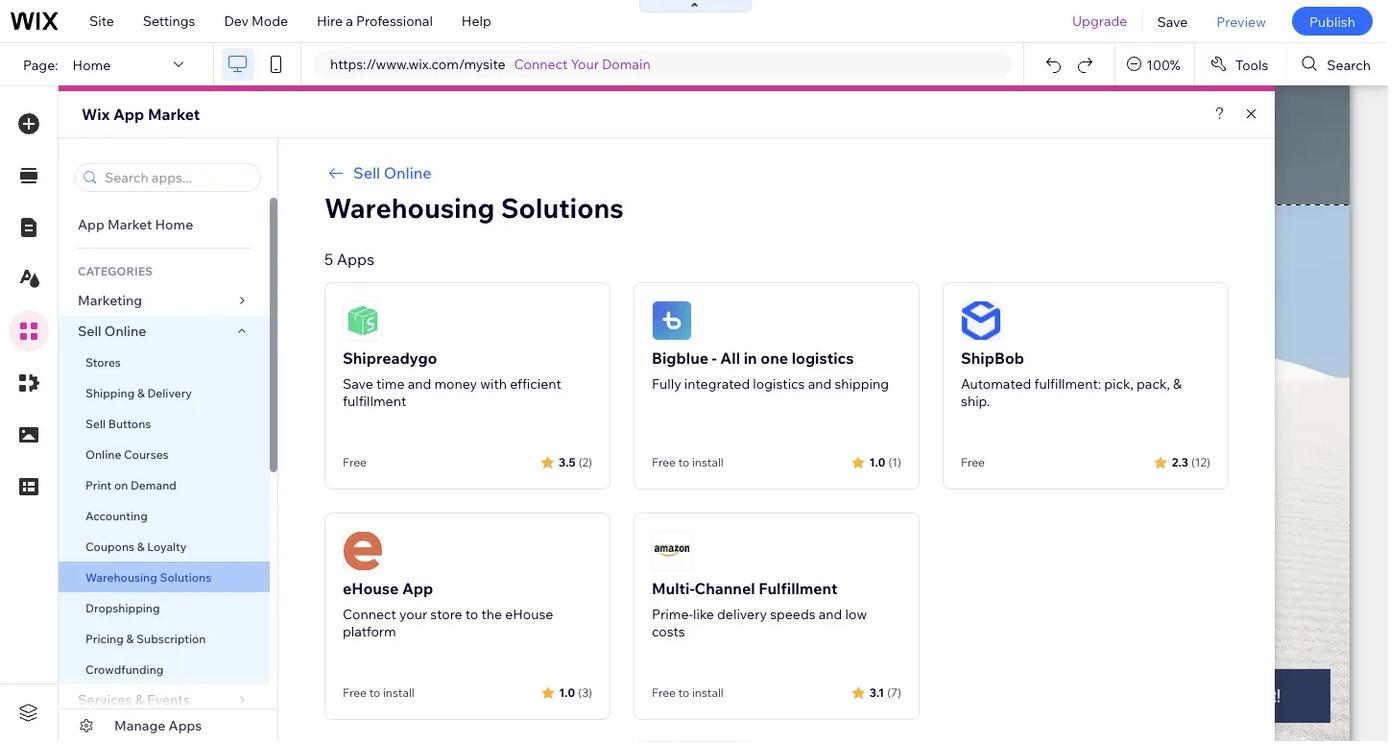 Task type: describe. For each thing, give the bounding box(es) containing it.
0 vertical spatial sell online
[[353, 163, 432, 183]]

free to install for your
[[343, 686, 415, 700]]

2.3 (12)
[[1173, 455, 1211, 469]]

to for in
[[679, 455, 690, 470]]

shipping & delivery
[[85, 386, 192, 400]]

manage
[[114, 718, 166, 734]]

coupons & loyalty link
[[59, 531, 270, 562]]

wix
[[82, 105, 110, 124]]

one
[[761, 349, 789, 368]]

0 horizontal spatial home
[[73, 56, 111, 73]]

automated
[[962, 376, 1032, 392]]

professional
[[356, 12, 433, 29]]

free down ship.
[[962, 455, 986, 470]]

install for prime-
[[692, 686, 724, 700]]

3.5
[[559, 455, 576, 469]]

costs
[[652, 623, 686, 640]]

time
[[377, 376, 405, 392]]

tools button
[[1196, 43, 1287, 85]]

& for events
[[135, 692, 144, 708]]

hire
[[317, 12, 343, 29]]

https://www.wix.com/mysite
[[330, 56, 506, 73]]

on
[[114, 478, 128, 492]]

free to install for prime-
[[652, 686, 724, 700]]

connect inside ehouse app connect your store to the ehouse platform
[[343, 606, 397, 623]]

coupons
[[85, 539, 135, 554]]

0 horizontal spatial app
[[78, 216, 105, 233]]

accounting link
[[59, 500, 270, 531]]

apps for manage apps
[[169, 718, 202, 734]]

multi-channel fulfillment prime-like delivery speeds and low costs
[[652, 579, 868, 640]]

marketing
[[78, 292, 142, 309]]

1 vertical spatial ehouse
[[505, 606, 554, 623]]

speeds
[[770, 606, 816, 623]]

free for bigblue ‑ all in one logistics
[[652, 455, 676, 470]]

mode
[[252, 12, 288, 29]]

ship.
[[962, 393, 991, 410]]

in
[[744, 349, 758, 368]]

site
[[89, 12, 114, 29]]

save inside shipreadygo save time and money with efficient fulfillment
[[343, 376, 374, 392]]

Search apps... field
[[99, 164, 255, 191]]

fulfillment
[[759, 579, 838, 598]]

dropshipping
[[85, 601, 160, 615]]

0 horizontal spatial sell online link
[[59, 316, 270, 347]]

print on demand
[[85, 478, 177, 492]]

coupons & loyalty
[[85, 539, 187, 554]]

shipping
[[85, 386, 135, 400]]

0 vertical spatial online
[[384, 163, 432, 183]]

subscription
[[136, 632, 206, 646]]

dev
[[224, 12, 249, 29]]

& for loyalty
[[137, 539, 145, 554]]

app market home link
[[59, 209, 270, 240]]

bigblue ‑ all in one logistics fully integrated logistics and shipping
[[652, 349, 890, 392]]

1 horizontal spatial warehousing solutions
[[325, 191, 624, 224]]

1 horizontal spatial connect
[[514, 56, 568, 73]]

pricing & subscription
[[85, 632, 206, 646]]

app market home
[[78, 216, 193, 233]]

(1)
[[889, 455, 902, 469]]

1 vertical spatial warehousing solutions
[[85, 570, 212, 585]]

buttons
[[108, 416, 151, 431]]

with
[[481, 376, 507, 392]]

print
[[85, 478, 112, 492]]

stores link
[[59, 347, 270, 378]]

domain
[[602, 56, 651, 73]]

to inside ehouse app connect your store to the ehouse platform
[[466, 606, 479, 623]]

0 vertical spatial solutions
[[501, 191, 624, 224]]

publish
[[1310, 13, 1356, 30]]

sell buttons
[[85, 416, 151, 431]]

crowdfunding link
[[59, 654, 270, 685]]

prime-
[[652, 606, 694, 623]]

your
[[400, 606, 428, 623]]

online courses
[[85, 447, 169, 462]]

integrated
[[685, 376, 750, 392]]

dev mode
[[224, 12, 288, 29]]

1.0 (3)
[[559, 685, 593, 700]]

3.5 (2)
[[559, 455, 593, 469]]

fulfillment:
[[1035, 376, 1102, 392]]

apps for 5 apps
[[337, 250, 375, 269]]

0 horizontal spatial solutions
[[160, 570, 212, 585]]

app for wix
[[113, 105, 144, 124]]

1 vertical spatial online
[[105, 323, 146, 340]]

save button
[[1143, 0, 1203, 42]]

0 vertical spatial sell
[[353, 163, 381, 183]]

to for prime-
[[679, 686, 690, 700]]

manage apps
[[114, 718, 202, 734]]

ehouse app logo image
[[343, 531, 383, 572]]

online inside online courses link
[[85, 447, 121, 462]]

courses
[[124, 447, 169, 462]]



Task type: vqa. For each thing, say whether or not it's contained in the screenshot.
the left 50%
no



Task type: locate. For each thing, give the bounding box(es) containing it.
free to install
[[652, 455, 724, 470], [343, 686, 415, 700], [652, 686, 724, 700]]

ehouse down ehouse app logo
[[343, 579, 399, 598]]

& right pricing
[[126, 632, 134, 646]]

apps down events at the left of the page
[[169, 718, 202, 734]]

& right pack,
[[1174, 376, 1183, 392]]

home down site on the top left of the page
[[73, 56, 111, 73]]

100% button
[[1116, 43, 1195, 85]]

and left shipping
[[808, 376, 832, 392]]

0 horizontal spatial warehousing solutions
[[85, 570, 212, 585]]

sell
[[353, 163, 381, 183], [78, 323, 101, 340], [85, 416, 106, 431]]

and inside 'bigblue ‑ all in one logistics fully integrated logistics and shipping'
[[808, 376, 832, 392]]

0 horizontal spatial warehousing
[[85, 570, 157, 585]]

channel
[[695, 579, 756, 598]]

& inside pricing & subscription "link"
[[126, 632, 134, 646]]

manage apps button
[[59, 710, 278, 743]]

install for in
[[692, 455, 724, 470]]

shipbob
[[962, 349, 1025, 368]]

tools
[[1236, 56, 1269, 73]]

accounting
[[85, 509, 148, 523]]

shipreadygo
[[343, 349, 438, 368]]

categories
[[78, 264, 153, 278]]

low
[[846, 606, 868, 623]]

5 apps
[[325, 250, 375, 269]]

ehouse right 'the'
[[505, 606, 554, 623]]

preview
[[1217, 13, 1267, 30]]

sell for leftmost sell online link
[[78, 323, 101, 340]]

0 vertical spatial market
[[148, 105, 200, 124]]

0 vertical spatial warehousing solutions
[[325, 191, 624, 224]]

wix app market
[[82, 105, 200, 124]]

0 vertical spatial warehousing
[[325, 191, 495, 224]]

services
[[78, 692, 132, 708]]

2 vertical spatial sell
[[85, 416, 106, 431]]

0 vertical spatial save
[[1158, 13, 1189, 30]]

app inside ehouse app connect your store to the ehouse platform
[[402, 579, 434, 598]]

market up "search apps..." field
[[148, 105, 200, 124]]

1.0 left (1)
[[870, 455, 886, 469]]

hire a professional
[[317, 12, 433, 29]]

shipbob automated fulfillment: pick, pack, & ship.
[[962, 349, 1183, 410]]

your
[[571, 56, 599, 73]]

apps
[[337, 250, 375, 269], [169, 718, 202, 734]]

3.1
[[870, 685, 885, 700]]

& inside the services & events link
[[135, 692, 144, 708]]

events
[[147, 692, 190, 708]]

stores
[[85, 355, 121, 369]]

delivery
[[718, 606, 767, 623]]

services & events
[[78, 692, 190, 708]]

0 vertical spatial connect
[[514, 56, 568, 73]]

1 horizontal spatial ehouse
[[505, 606, 554, 623]]

pricing
[[85, 632, 124, 646]]

0 vertical spatial 1.0
[[870, 455, 886, 469]]

publish button
[[1293, 7, 1374, 36]]

1 vertical spatial warehousing
[[85, 570, 157, 585]]

online courses link
[[59, 439, 270, 470]]

(12)
[[1192, 455, 1211, 469]]

shipreadygo logo image
[[343, 301, 383, 341]]

1 horizontal spatial sell online link
[[325, 161, 1230, 184]]

0 vertical spatial apps
[[337, 250, 375, 269]]

logistics
[[792, 349, 855, 368], [753, 376, 805, 392]]

0 horizontal spatial sell online
[[78, 323, 146, 340]]

1 horizontal spatial save
[[1158, 13, 1189, 30]]

store
[[431, 606, 463, 623]]

platform
[[343, 623, 396, 640]]

1 horizontal spatial app
[[113, 105, 144, 124]]

demand
[[131, 478, 177, 492]]

pricing & subscription link
[[59, 623, 270, 654]]

free down costs
[[652, 686, 676, 700]]

0 vertical spatial home
[[73, 56, 111, 73]]

0 horizontal spatial 1.0
[[559, 685, 576, 700]]

app for ehouse
[[402, 579, 434, 598]]

connect up platform
[[343, 606, 397, 623]]

1 vertical spatial 1.0
[[559, 685, 576, 700]]

1 vertical spatial market
[[108, 216, 152, 233]]

sell up stores
[[78, 323, 101, 340]]

multi-channel fulfillment logo image
[[652, 531, 693, 572]]

sell up the 5 apps
[[353, 163, 381, 183]]

connect left your at the left
[[514, 56, 568, 73]]

print on demand link
[[59, 470, 270, 500]]

1 vertical spatial sell online link
[[59, 316, 270, 347]]

1.0 left (3)
[[559, 685, 576, 700]]

dropshipping link
[[59, 593, 270, 623]]

free to install for in
[[652, 455, 724, 470]]

warehousing up the 5 apps
[[325, 191, 495, 224]]

upgrade
[[1073, 12, 1128, 29]]

apps right 5
[[337, 250, 375, 269]]

& left delivery
[[137, 386, 145, 400]]

app up the categories
[[78, 216, 105, 233]]

search button
[[1287, 43, 1389, 85]]

1 horizontal spatial sell online
[[353, 163, 432, 183]]

like
[[693, 606, 715, 623]]

install down 'integrated'
[[692, 455, 724, 470]]

loyalty
[[147, 539, 187, 554]]

2 vertical spatial app
[[402, 579, 434, 598]]

(2)
[[579, 455, 593, 469]]

(3)
[[578, 685, 593, 700]]

& inside shipbob automated fulfillment: pick, pack, & ship.
[[1174, 376, 1183, 392]]

2 horizontal spatial app
[[402, 579, 434, 598]]

bigblue ‑ all in one logistics logo image
[[652, 301, 693, 341]]

& for subscription
[[126, 632, 134, 646]]

home down "search apps..." field
[[155, 216, 193, 233]]

1 vertical spatial sell online
[[78, 323, 146, 340]]

0 vertical spatial app
[[113, 105, 144, 124]]

free for ehouse app
[[343, 686, 367, 700]]

1 vertical spatial connect
[[343, 606, 397, 623]]

shipbob logo image
[[962, 301, 1002, 341]]

1 vertical spatial save
[[343, 376, 374, 392]]

‑
[[712, 349, 717, 368]]

free down platform
[[343, 686, 367, 700]]

preview button
[[1203, 0, 1281, 42]]

install for your
[[383, 686, 415, 700]]

to down costs
[[679, 686, 690, 700]]

install down platform
[[383, 686, 415, 700]]

to for your
[[370, 686, 381, 700]]

& inside coupons & loyalty link
[[137, 539, 145, 554]]

logistics down one
[[753, 376, 805, 392]]

0 vertical spatial logistics
[[792, 349, 855, 368]]

install down the like
[[692, 686, 724, 700]]

crowdfunding
[[85, 662, 164, 677]]

0 horizontal spatial ehouse
[[343, 579, 399, 598]]

1 vertical spatial logistics
[[753, 376, 805, 392]]

app right wix
[[113, 105, 144, 124]]

1.0 for logistics
[[870, 455, 886, 469]]

ehouse app connect your store to the ehouse platform
[[343, 579, 554, 640]]

& inside shipping & delivery link
[[137, 386, 145, 400]]

1 horizontal spatial solutions
[[501, 191, 624, 224]]

free to install down platform
[[343, 686, 415, 700]]

efficient
[[510, 376, 562, 392]]

marketing link
[[59, 285, 270, 316]]

and inside shipreadygo save time and money with efficient fulfillment
[[408, 376, 432, 392]]

apps inside button
[[169, 718, 202, 734]]

to down fully
[[679, 455, 690, 470]]

warehousing solutions link
[[59, 562, 270, 593]]

1.0 for to
[[559, 685, 576, 700]]

app up your
[[402, 579, 434, 598]]

free right (2)
[[652, 455, 676, 470]]

pick,
[[1105, 376, 1134, 392]]

help
[[462, 12, 492, 29]]

market up the categories
[[108, 216, 152, 233]]

1.0 (1)
[[870, 455, 902, 469]]

1 vertical spatial app
[[78, 216, 105, 233]]

2 vertical spatial online
[[85, 447, 121, 462]]

the
[[482, 606, 502, 623]]

0 horizontal spatial save
[[343, 376, 374, 392]]

1 horizontal spatial home
[[155, 216, 193, 233]]

fulfillment
[[343, 393, 407, 410]]

and right "time"
[[408, 376, 432, 392]]

0 horizontal spatial connect
[[343, 606, 397, 623]]

1 vertical spatial sell
[[78, 323, 101, 340]]

1 vertical spatial home
[[155, 216, 193, 233]]

to down platform
[[370, 686, 381, 700]]

https://www.wix.com/mysite connect your domain
[[330, 56, 651, 73]]

5
[[325, 250, 334, 269]]

market
[[148, 105, 200, 124], [108, 216, 152, 233]]

& left loyalty
[[137, 539, 145, 554]]

1 horizontal spatial warehousing
[[325, 191, 495, 224]]

search
[[1328, 56, 1372, 73]]

free to install down costs
[[652, 686, 724, 700]]

all
[[721, 349, 741, 368]]

sell for 'sell buttons' link
[[85, 416, 106, 431]]

logistics up shipping
[[792, 349, 855, 368]]

0 vertical spatial sell online link
[[325, 161, 1230, 184]]

save inside button
[[1158, 13, 1189, 30]]

connect
[[514, 56, 568, 73], [343, 606, 397, 623]]

1.0
[[870, 455, 886, 469], [559, 685, 576, 700]]

app
[[113, 105, 144, 124], [78, 216, 105, 233], [402, 579, 434, 598]]

0 horizontal spatial apps
[[169, 718, 202, 734]]

2.3
[[1173, 455, 1189, 469]]

1 horizontal spatial apps
[[337, 250, 375, 269]]

1 vertical spatial solutions
[[160, 570, 212, 585]]

install
[[692, 455, 724, 470], [383, 686, 415, 700], [692, 686, 724, 700]]

100%
[[1147, 56, 1181, 73]]

(7)
[[888, 685, 902, 700]]

1 horizontal spatial 1.0
[[870, 455, 886, 469]]

1 vertical spatial apps
[[169, 718, 202, 734]]

and
[[408, 376, 432, 392], [808, 376, 832, 392], [819, 606, 843, 623]]

sell down shipping
[[85, 416, 106, 431]]

to left 'the'
[[466, 606, 479, 623]]

sell inside 'sell buttons' link
[[85, 416, 106, 431]]

sell buttons link
[[59, 408, 270, 439]]

shipreadygo save time and money with efficient fulfillment
[[343, 349, 562, 410]]

0 vertical spatial ehouse
[[343, 579, 399, 598]]

& up manage
[[135, 692, 144, 708]]

and inside multi-channel fulfillment prime-like delivery speeds and low costs
[[819, 606, 843, 623]]

free for multi-channel fulfillment
[[652, 686, 676, 700]]

and left low
[[819, 606, 843, 623]]

a
[[346, 12, 353, 29]]

3.1 (7)
[[870, 685, 902, 700]]

delivery
[[147, 386, 192, 400]]

free down fulfillment
[[343, 455, 367, 470]]

free to install down fully
[[652, 455, 724, 470]]

save up fulfillment
[[343, 376, 374, 392]]

money
[[435, 376, 477, 392]]

solutions
[[501, 191, 624, 224], [160, 570, 212, 585]]

& for delivery
[[137, 386, 145, 400]]

save up 100%
[[1158, 13, 1189, 30]]

warehousing up dropshipping
[[85, 570, 157, 585]]



